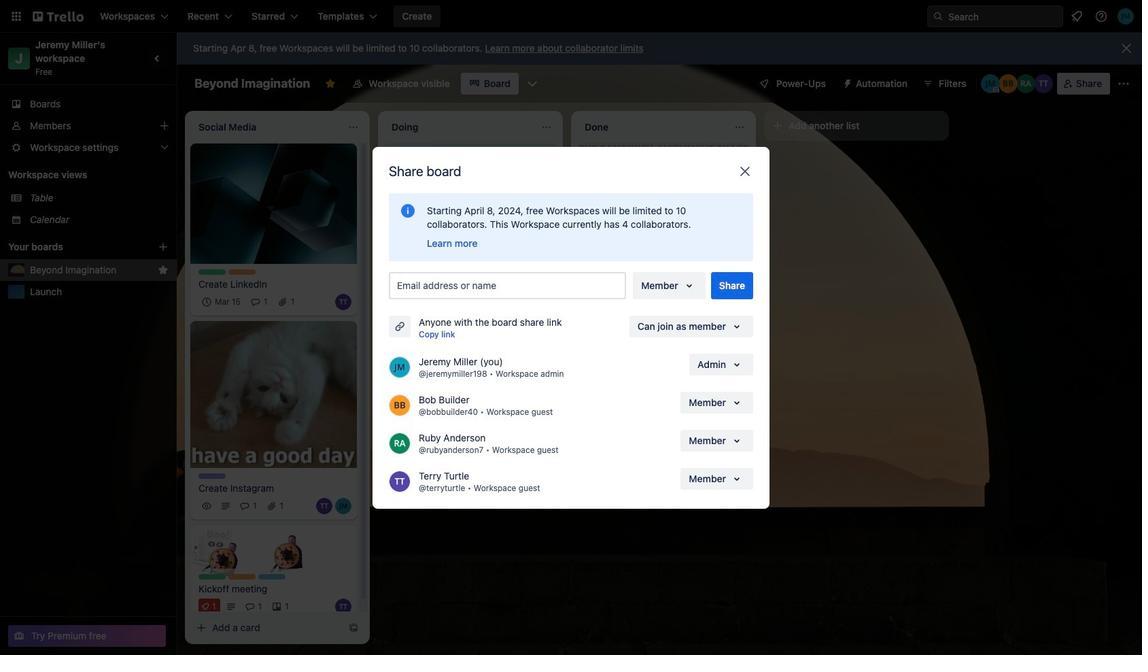 Task type: describe. For each thing, give the bounding box(es) containing it.
color: green, title: none image for first the color: orange, title: none icon from the bottom
[[199, 574, 226, 580]]

show menu image
[[1118, 77, 1131, 90]]

0 horizontal spatial bob builder (bobbuilder40) image
[[389, 394, 411, 416]]

1 vertical spatial jeremy miller (jeremymiller198) image
[[335, 498, 352, 514]]

your boards with 2 items element
[[8, 239, 137, 255]]

0 vertical spatial create from template… image
[[735, 368, 746, 379]]

1 color: orange, title: none image from the top
[[229, 269, 256, 275]]

0 notifications image
[[1069, 8, 1086, 24]]

2 vertical spatial jeremy miller (jeremymiller198) image
[[389, 356, 411, 378]]

1 vertical spatial jeremy miller (jeremymiller198) image
[[517, 318, 533, 335]]

1 vertical spatial terry turtle (terryturtle) image
[[335, 294, 352, 310]]

2 vertical spatial terry turtle (terryturtle) image
[[316, 498, 333, 514]]

0 vertical spatial ruby anderson (rubyanderson7) image
[[1017, 74, 1036, 93]]

1 vertical spatial ruby anderson (rubyanderson7) image
[[536, 318, 552, 335]]

0 horizontal spatial create from template… image
[[348, 623, 359, 633]]

open information menu image
[[1095, 10, 1109, 23]]

color: sky, title: "sparkling" element
[[259, 574, 286, 580]]

2 horizontal spatial jeremy miller (jeremymiller198) image
[[982, 74, 1001, 93]]

sm image
[[837, 73, 857, 92]]



Task type: vqa. For each thing, say whether or not it's contained in the screenshot.
SHOW MENU icon
yes



Task type: locate. For each thing, give the bounding box(es) containing it.
bob builder (bobbuilder40) image
[[999, 74, 1018, 93], [389, 394, 411, 416]]

None checkbox
[[199, 294, 245, 310]]

2 horizontal spatial ruby anderson (rubyanderson7) image
[[1017, 74, 1036, 93]]

2 vertical spatial terry turtle (terryturtle) image
[[335, 599, 352, 615]]

1 horizontal spatial terry turtle (terryturtle) image
[[389, 470, 411, 492]]

1 vertical spatial terry turtle (terryturtle) image
[[389, 470, 411, 492]]

bob builder (bobbuilder40) image down "search" 'field'
[[999, 74, 1018, 93]]

None checkbox
[[435, 280, 507, 296]]

0 vertical spatial terry turtle (terryturtle) image
[[1035, 74, 1054, 93]]

terry turtle (terryturtle) image
[[1035, 74, 1054, 93], [335, 294, 352, 310], [316, 498, 333, 514]]

star or unstar board image
[[325, 78, 336, 89]]

color: green, title: none image left color: sky, title: "sparkling" element
[[199, 574, 226, 580]]

1 horizontal spatial jeremy miller (jeremymiller198) image
[[517, 318, 533, 335]]

1 horizontal spatial terry turtle (terryturtle) image
[[335, 294, 352, 310]]

1 horizontal spatial ruby anderson (rubyanderson7) image
[[536, 318, 552, 335]]

0 vertical spatial jeremy miller (jeremymiller198) image
[[982, 74, 1001, 93]]

0 vertical spatial color: orange, title: none image
[[229, 269, 256, 275]]

bob builder (bobbuilder40) image down color: bold red, title: "thoughts" element
[[389, 394, 411, 416]]

customize views image
[[526, 77, 539, 90]]

color: green, title: none image right starred icon
[[199, 269, 226, 275]]

1 vertical spatial bob builder (bobbuilder40) image
[[389, 394, 411, 416]]

1 horizontal spatial jeremy miller (jeremymiller198) image
[[1118, 8, 1135, 24]]

1 vertical spatial color: orange, title: none image
[[229, 574, 256, 580]]

1 horizontal spatial bob builder (bobbuilder40) image
[[999, 74, 1018, 93]]

create from template… image
[[542, 409, 552, 420]]

2 horizontal spatial terry turtle (terryturtle) image
[[498, 318, 514, 335]]

0 horizontal spatial terry turtle (terryturtle) image
[[335, 599, 352, 615]]

search image
[[933, 11, 944, 22]]

2 color: green, title: none image from the top
[[199, 574, 226, 580]]

0 horizontal spatial terry turtle (terryturtle) image
[[316, 498, 333, 514]]

back to home image
[[33, 5, 84, 27]]

color: bold red, title: "thoughts" element
[[392, 351, 419, 356]]

color: orange, title: none image
[[229, 269, 256, 275], [229, 574, 256, 580]]

jeremy miller (jeremymiller198) image
[[982, 74, 1001, 93], [517, 318, 533, 335], [389, 356, 411, 378]]

0 vertical spatial terry turtle (terryturtle) image
[[498, 318, 514, 335]]

ruby anderson (rubyanderson7) image
[[1017, 74, 1036, 93], [536, 318, 552, 335], [389, 432, 411, 454]]

close image
[[737, 163, 754, 179]]

add board image
[[158, 242, 169, 252]]

0 horizontal spatial ruby anderson (rubyanderson7) image
[[389, 432, 411, 454]]

color: green, title: none image for first the color: orange, title: none icon
[[199, 269, 226, 275]]

0 horizontal spatial jeremy miller (jeremymiller198) image
[[389, 356, 411, 378]]

jeremy miller (jeremymiller198) image
[[1118, 8, 1135, 24], [335, 498, 352, 514]]

1 color: green, title: none image from the top
[[199, 269, 226, 275]]

2 color: orange, title: none image from the top
[[229, 574, 256, 580]]

1 horizontal spatial create from template… image
[[735, 368, 746, 379]]

1 vertical spatial create from template… image
[[348, 623, 359, 633]]

1 vertical spatial color: green, title: none image
[[199, 574, 226, 580]]

starred icon image
[[158, 265, 169, 276]]

2 horizontal spatial terry turtle (terryturtle) image
[[1035, 74, 1054, 93]]

Search field
[[944, 6, 1063, 27]]

2 vertical spatial ruby anderson (rubyanderson7) image
[[389, 432, 411, 454]]

color: purple, title: none image
[[199, 474, 226, 479]]

terry turtle (terryturtle) image
[[498, 318, 514, 335], [389, 470, 411, 492], [335, 599, 352, 615]]

0 vertical spatial jeremy miller (jeremymiller198) image
[[1118, 8, 1135, 24]]

0 vertical spatial bob builder (bobbuilder40) image
[[999, 74, 1018, 93]]

color: green, title: none image
[[199, 269, 226, 275], [199, 574, 226, 580]]

Email address or name text field
[[397, 276, 624, 295]]

0 vertical spatial color: green, title: none image
[[199, 269, 226, 275]]

create from template… image
[[735, 368, 746, 379], [348, 623, 359, 633]]

0 horizontal spatial jeremy miller (jeremymiller198) image
[[335, 498, 352, 514]]

Board name text field
[[188, 73, 317, 95]]

primary element
[[0, 0, 1143, 33]]



